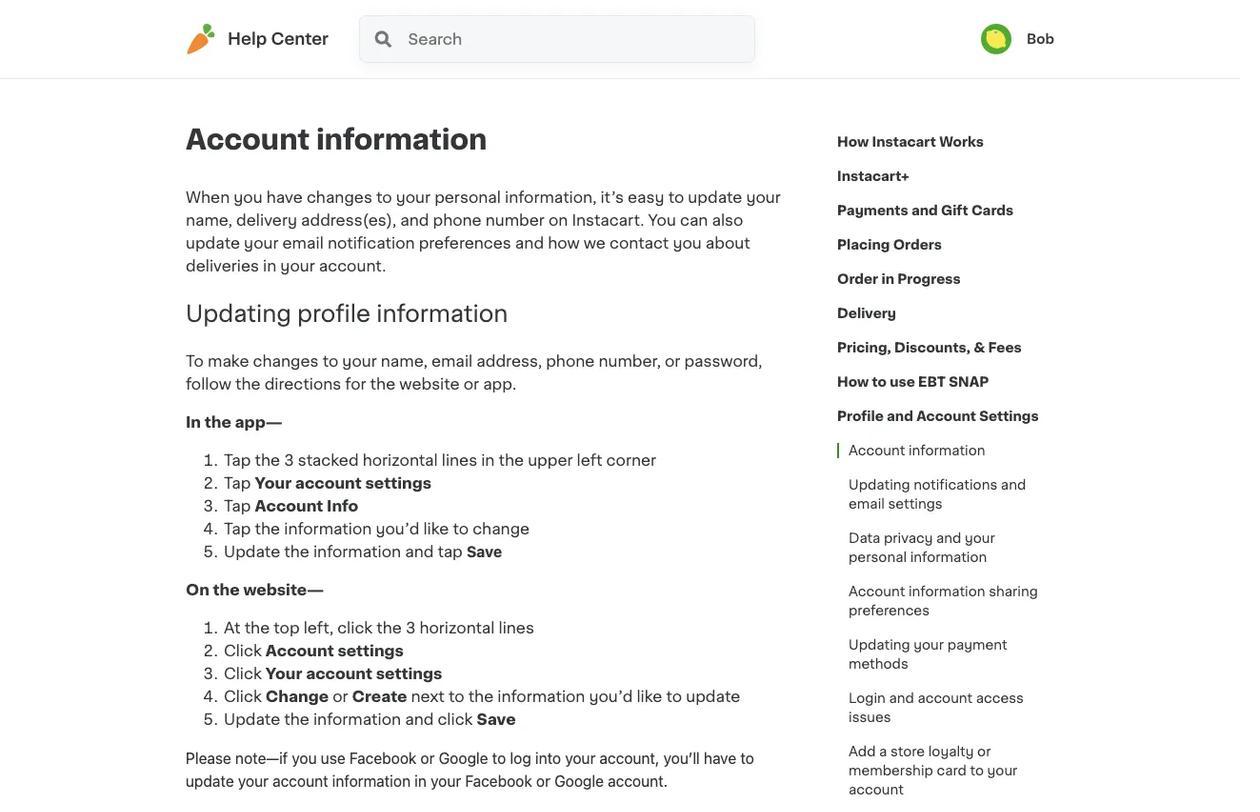 Task type: vqa. For each thing, say whether or not it's contained in the screenshot.
2nd Tap
yes



Task type: locate. For each thing, give the bounding box(es) containing it.
in inside tap the 3 stacked horizontal lines in the upper left corner tap your account settings tap account info tap the information you'd like to change update the information and tap save
[[481, 453, 495, 468]]

1 vertical spatial your
[[266, 666, 302, 682]]

0 vertical spatial changes
[[307, 190, 373, 205]]

horizontal inside tap the 3 stacked horizontal lines in the upper left corner tap your account settings tap account info tap the information you'd like to change update the information and tap save
[[363, 453, 438, 468]]

1 horizontal spatial account.
[[608, 772, 668, 790]]

1 vertical spatial phone
[[546, 353, 595, 369]]

like inside at the top left, click the 3 horizontal lines click account settings click your account settings click change or create next to the information you'd like to update update the information and click save
[[637, 689, 663, 705]]

and down "number"
[[515, 235, 544, 251]]

0 vertical spatial click
[[338, 621, 373, 636]]

1 vertical spatial personal
[[849, 551, 907, 564]]

1 vertical spatial account information
[[849, 444, 986, 457]]

1 vertical spatial you'd
[[589, 689, 633, 705]]

also
[[712, 213, 744, 228]]

how instacart works link
[[838, 125, 984, 159]]

email down delivery in the top of the page
[[283, 235, 324, 251]]

about
[[706, 235, 751, 251]]

changes
[[307, 190, 373, 205], [253, 353, 319, 369]]

click right the left,
[[338, 621, 373, 636]]

to inside tap the 3 stacked horizontal lines in the upper left corner tap your account settings tap account info tap the information you'd like to change update the information and tap save
[[453, 521, 469, 536]]

login and account access issues link
[[838, 681, 1055, 735]]

pricing,
[[838, 341, 892, 355]]

click
[[224, 644, 262, 659], [224, 666, 262, 682], [224, 689, 262, 705]]

save down change
[[467, 543, 502, 561]]

0 vertical spatial name,
[[186, 213, 233, 228]]

0 vertical spatial update
[[224, 544, 280, 560]]

click
[[338, 621, 373, 636], [438, 712, 473, 727]]

google down into
[[555, 772, 604, 790]]

email inside updating notifications and email settings
[[849, 497, 885, 511]]

account down membership
[[849, 783, 904, 797]]

you up delivery in the top of the page
[[234, 190, 263, 205]]

lines inside tap the 3 stacked horizontal lines in the upper left corner tap your account settings tap account info tap the information you'd like to change update the information and tap save
[[442, 453, 478, 468]]

1 vertical spatial email
[[432, 353, 473, 369]]

methods
[[849, 658, 909, 671]]

0 vertical spatial you
[[234, 190, 263, 205]]

contact
[[610, 235, 669, 251]]

have inside the when you have changes to your personal information, it's easy to update your name, delivery address(es), and phone number on instacart. you can also update your email notification preferences and how we contact you about deliveries in your account.
[[267, 190, 303, 205]]

updating for updating notifications and email settings
[[849, 478, 911, 492]]

user avatar image
[[982, 24, 1012, 54]]

like inside tap the 3 stacked horizontal lines in the upper left corner tap your account settings tap account info tap the information you'd like to change update the information and tap save
[[424, 521, 449, 536]]

1 vertical spatial have
[[704, 749, 737, 767]]

and right notifications
[[1001, 478, 1027, 492]]

your inside add a store loyalty or membership card to your account
[[988, 764, 1018, 778]]

to right card
[[971, 764, 984, 778]]

1 vertical spatial click
[[224, 666, 262, 682]]

0 vertical spatial save
[[467, 543, 502, 561]]

the up on the website—
[[255, 521, 280, 536]]

to up tap
[[453, 521, 469, 536]]

save
[[467, 543, 502, 561], [477, 712, 516, 727]]

0 horizontal spatial like
[[424, 521, 449, 536]]

update
[[224, 544, 280, 560], [224, 712, 280, 727]]

email up data
[[849, 497, 885, 511]]

how up profile
[[838, 375, 869, 389]]

facebook down log
[[465, 772, 533, 790]]

0 vertical spatial 3
[[284, 453, 294, 468]]

1 vertical spatial lines
[[499, 621, 535, 636]]

please
[[186, 749, 231, 767]]

to inside add a store loyalty or membership card to your account
[[971, 764, 984, 778]]

to up 'you'
[[669, 190, 685, 205]]

1 update from the top
[[224, 544, 280, 560]]

0 vertical spatial google
[[439, 749, 488, 767]]

1 vertical spatial 3
[[406, 621, 416, 636]]

1 horizontal spatial you
[[292, 749, 317, 767]]

0 horizontal spatial email
[[283, 235, 324, 251]]

to left log
[[492, 749, 506, 767]]

0 horizontal spatial 3
[[284, 453, 294, 468]]

email up website
[[432, 353, 473, 369]]

click down next
[[438, 712, 473, 727]]

how up instacart+ link
[[838, 135, 869, 149]]

0 horizontal spatial click
[[338, 621, 373, 636]]

you down can
[[673, 235, 702, 251]]

in left upper
[[481, 453, 495, 468]]

instacart+
[[838, 170, 910, 183]]

1 vertical spatial how
[[838, 375, 869, 389]]

directions
[[265, 376, 341, 392]]

account information up "address(es),"
[[186, 126, 487, 153]]

1 vertical spatial name,
[[381, 353, 428, 369]]

in
[[263, 258, 277, 274], [882, 273, 895, 286], [481, 453, 495, 468], [415, 772, 427, 790]]

preferences inside account information sharing preferences
[[849, 604, 930, 618]]

and right privacy
[[937, 532, 962, 545]]

have right you'll
[[704, 749, 737, 767]]

google left log
[[439, 749, 488, 767]]

personal inside the when you have changes to your personal information, it's easy to update your name, delivery address(es), and phone number on instacart. you can also update your email notification preferences and how we contact you about deliveries in your account.
[[435, 190, 501, 205]]

email inside to make changes to your name, email address, phone number, or password, follow the directions for the website or app.
[[432, 353, 473, 369]]

the right next
[[469, 689, 494, 705]]

use left ebt
[[890, 375, 916, 389]]

account. inside please note—if you use facebook or google to log into your account, you'll have to update your account information in your facebook or google account.
[[608, 772, 668, 790]]

update up on the website—
[[224, 544, 280, 560]]

data privacy and your personal information link
[[838, 521, 1055, 575]]

placing orders link
[[838, 228, 943, 262]]

0 horizontal spatial account.
[[319, 258, 386, 274]]

1 vertical spatial account.
[[608, 772, 668, 790]]

order in progress link
[[838, 262, 961, 296]]

or left create
[[333, 689, 348, 705]]

changes inside the when you have changes to your personal information, it's easy to update your name, delivery address(es), and phone number on instacart. you can also update your email notification preferences and how we contact you about deliveries in your account.
[[307, 190, 373, 205]]

you
[[234, 190, 263, 205], [673, 235, 702, 251], [292, 749, 317, 767]]

or right number,
[[665, 353, 681, 369]]

lines
[[442, 453, 478, 468], [499, 621, 535, 636]]

your inside data privacy and your personal information
[[965, 532, 996, 545]]

2 vertical spatial updating
[[849, 639, 911, 652]]

account,
[[600, 749, 660, 767]]

information inside please note—if you use facebook or google to log into your account, you'll have to update your account information in your facebook or google account.
[[332, 772, 411, 790]]

name,
[[186, 213, 233, 228], [381, 353, 428, 369]]

preferences up methods
[[849, 604, 930, 618]]

0 vertical spatial horizontal
[[363, 453, 438, 468]]

save up log
[[477, 712, 516, 727]]

2 how from the top
[[838, 375, 869, 389]]

into
[[536, 749, 561, 767]]

you right note—if on the bottom
[[292, 749, 317, 767]]

and inside data privacy and your personal information
[[937, 532, 962, 545]]

use
[[890, 375, 916, 389], [321, 749, 346, 767]]

0 vertical spatial email
[[283, 235, 324, 251]]

0 vertical spatial use
[[890, 375, 916, 389]]

and left gift at the right of the page
[[912, 204, 938, 217]]

0 horizontal spatial personal
[[435, 190, 501, 205]]

have up delivery in the top of the page
[[267, 190, 303, 205]]

and down next
[[405, 712, 434, 727]]

account. inside the when you have changes to your personal information, it's easy to update your name, delivery address(es), and phone number on instacart. you can also update your email notification preferences and how we contact you about deliveries in your account.
[[319, 258, 386, 274]]

1 how from the top
[[838, 135, 869, 149]]

2 vertical spatial email
[[849, 497, 885, 511]]

1 horizontal spatial name,
[[381, 353, 428, 369]]

0 vertical spatial your
[[255, 475, 292, 491]]

0 vertical spatial updating
[[186, 302, 292, 325]]

settings inside updating notifications and email settings
[[889, 497, 943, 511]]

tap the 3 stacked horizontal lines in the upper left corner tap your account settings tap account info tap the information you'd like to change update the information and tap save
[[224, 453, 661, 561]]

update up you'll
[[686, 689, 741, 705]]

top
[[274, 621, 300, 636]]

like up tap
[[424, 521, 449, 536]]

changes inside to make changes to your name, email address, phone number, or password, follow the directions for the website or app.
[[253, 353, 319, 369]]

1 vertical spatial click
[[438, 712, 473, 727]]

corner
[[607, 453, 657, 468]]

to make changes to your name, email address, phone number, or password, follow the directions for the website or app.
[[186, 353, 763, 392]]

can
[[680, 213, 708, 228]]

account
[[186, 126, 310, 153], [917, 410, 977, 423], [849, 444, 906, 457], [255, 498, 323, 514], [849, 585, 906, 598], [266, 644, 334, 659]]

1 horizontal spatial facebook
[[465, 772, 533, 790]]

in down next
[[415, 772, 427, 790]]

0 vertical spatial personal
[[435, 190, 501, 205]]

1 horizontal spatial account information
[[849, 444, 986, 457]]

0 horizontal spatial have
[[267, 190, 303, 205]]

phone
[[433, 213, 482, 228], [546, 353, 595, 369]]

your inside to make changes to your name, email address, phone number, or password, follow the directions for the website or app.
[[342, 353, 377, 369]]

instacart
[[873, 135, 937, 149]]

or left 'app.'
[[464, 376, 479, 392]]

app.
[[483, 376, 517, 392]]

Search search field
[[407, 16, 755, 62]]

0 vertical spatial you'd
[[376, 521, 420, 536]]

0 horizontal spatial phone
[[433, 213, 482, 228]]

and right login
[[890, 692, 915, 705]]

3 click from the top
[[224, 689, 262, 705]]

your inside updating your payment methods
[[914, 639, 945, 652]]

google
[[439, 749, 488, 767], [555, 772, 604, 790]]

to right you'll
[[741, 749, 755, 767]]

how to use ebt snap
[[838, 375, 990, 389]]

updating for updating profile information
[[186, 302, 292, 325]]

info
[[327, 498, 359, 514]]

0 vertical spatial account.
[[319, 258, 386, 274]]

we
[[584, 235, 606, 251]]

to right next
[[449, 689, 465, 705]]

account down note—if on the bottom
[[273, 772, 328, 790]]

account left "info"
[[255, 498, 323, 514]]

save inside tap the 3 stacked horizontal lines in the upper left corner tap your account settings tap account info tap the information you'd like to change update the information and tap save
[[467, 543, 502, 561]]

account down top
[[266, 644, 334, 659]]

to
[[376, 190, 392, 205], [669, 190, 685, 205], [323, 353, 339, 369], [873, 375, 887, 389], [453, 521, 469, 536], [449, 689, 465, 705], [667, 689, 682, 705], [492, 749, 506, 767], [741, 749, 755, 767], [971, 764, 984, 778]]

account information sharing preferences
[[849, 585, 1039, 618]]

settings
[[365, 475, 432, 491], [889, 497, 943, 511], [338, 644, 404, 659], [376, 666, 442, 682]]

works
[[940, 135, 984, 149]]

account. down account,
[[608, 772, 668, 790]]

update down please
[[186, 772, 234, 790]]

the right on
[[213, 583, 240, 598]]

in down delivery in the top of the page
[[263, 258, 277, 274]]

updating profile information
[[186, 302, 508, 325]]

your up change
[[266, 666, 302, 682]]

1 vertical spatial like
[[637, 689, 663, 705]]

you'd inside at the top left, click the 3 horizontal lines click account settings click your account settings click change or create next to the information you'd like to update update the information and click save
[[589, 689, 633, 705]]

0 horizontal spatial facebook
[[350, 749, 417, 767]]

personal down data
[[849, 551, 907, 564]]

to inside to make changes to your name, email address, phone number, or password, follow the directions for the website or app.
[[323, 353, 339, 369]]

0 vertical spatial how
[[838, 135, 869, 149]]

0 vertical spatial click
[[224, 644, 262, 659]]

or right "loyalty"
[[978, 745, 992, 759]]

horizontal right stacked
[[363, 453, 438, 468]]

horizontal
[[363, 453, 438, 468], [420, 621, 495, 636]]

account inside at the top left, click the 3 horizontal lines click account settings click your account settings click change or create next to the information you'd like to update update the information and click save
[[306, 666, 373, 682]]

pricing, discounts, & fees link
[[838, 331, 1022, 365]]

your
[[255, 475, 292, 491], [266, 666, 302, 682]]

1 vertical spatial save
[[477, 712, 516, 727]]

phone inside to make changes to your name, email address, phone number, or password, follow the directions for the website or app.
[[546, 353, 595, 369]]

1 horizontal spatial lines
[[499, 621, 535, 636]]

0 vertical spatial phone
[[433, 213, 482, 228]]

deliveries
[[186, 258, 259, 274]]

account inside at the top left, click the 3 horizontal lines click account settings click your account settings click change or create next to the information you'd like to update update the information and click save
[[266, 644, 334, 659]]

1 vertical spatial changes
[[253, 353, 319, 369]]

1 horizontal spatial personal
[[849, 551, 907, 564]]

make
[[208, 353, 249, 369]]

or down into
[[537, 772, 551, 790]]

1 horizontal spatial you'd
[[589, 689, 633, 705]]

1 horizontal spatial 3
[[406, 621, 416, 636]]

and left tap
[[405, 544, 434, 560]]

updating for updating your payment methods
[[849, 639, 911, 652]]

0 horizontal spatial preferences
[[419, 235, 512, 251]]

update inside at the top left, click the 3 horizontal lines click account settings click your account settings click change or create next to the information you'd like to update update the information and click save
[[224, 712, 280, 727]]

0 vertical spatial like
[[424, 521, 449, 536]]

changes up directions
[[253, 353, 319, 369]]

account information down 'profile and account settings' link
[[849, 444, 986, 457]]

1 vertical spatial preferences
[[849, 604, 930, 618]]

preferences down "number"
[[419, 235, 512, 251]]

horizontal inside at the top left, click the 3 horizontal lines click account settings click your account settings click change or create next to the information you'd like to update update the information and click save
[[420, 621, 495, 636]]

2 vertical spatial click
[[224, 689, 262, 705]]

snap
[[950, 375, 990, 389]]

issues
[[849, 711, 892, 724]]

account down stacked
[[295, 475, 362, 491]]

profile and account settings
[[838, 410, 1039, 423]]

like up account,
[[637, 689, 663, 705]]

0 vertical spatial have
[[267, 190, 303, 205]]

phone left number,
[[546, 353, 595, 369]]

2 vertical spatial you
[[292, 749, 317, 767]]

0 horizontal spatial name,
[[186, 213, 233, 228]]

update up note—if on the bottom
[[224, 712, 280, 727]]

updating down account information link
[[849, 478, 911, 492]]

change
[[473, 521, 530, 536]]

updating your payment methods
[[849, 639, 1008, 671]]

account up create
[[306, 666, 373, 682]]

1 vertical spatial horizontal
[[420, 621, 495, 636]]

update
[[688, 190, 743, 205], [186, 235, 240, 251], [686, 689, 741, 705], [186, 772, 234, 790]]

0 horizontal spatial use
[[321, 749, 346, 767]]

to up directions
[[323, 353, 339, 369]]

1 vertical spatial google
[[555, 772, 604, 790]]

1 horizontal spatial email
[[432, 353, 473, 369]]

change
[[266, 689, 329, 705]]

updating up make
[[186, 302, 292, 325]]

payments and gift cards
[[838, 204, 1014, 217]]

tap
[[438, 544, 463, 560]]

how instacart works
[[838, 135, 984, 149]]

2 click from the top
[[224, 666, 262, 682]]

updating inside updating notifications and email settings
[[849, 478, 911, 492]]

1 horizontal spatial have
[[704, 749, 737, 767]]

phone left "number"
[[433, 213, 482, 228]]

update up deliveries
[[186, 235, 240, 251]]

you inside please note—if you use facebook or google to log into your account, you'll have to update your account information in your facebook or google account.
[[292, 749, 317, 767]]

updating your payment methods link
[[838, 628, 1055, 681]]

gift
[[942, 204, 969, 217]]

app—
[[235, 414, 283, 430]]

0 vertical spatial account information
[[186, 126, 487, 153]]

updating up methods
[[849, 639, 911, 652]]

3 up next
[[406, 621, 416, 636]]

account. down notification
[[319, 258, 386, 274]]

1 horizontal spatial phone
[[546, 353, 595, 369]]

your
[[396, 190, 431, 205], [747, 190, 781, 205], [244, 235, 279, 251], [281, 258, 315, 274], [342, 353, 377, 369], [965, 532, 996, 545], [914, 639, 945, 652], [565, 749, 596, 767], [988, 764, 1018, 778], [238, 772, 269, 790], [431, 772, 461, 790]]

or
[[665, 353, 681, 369], [464, 376, 479, 392], [333, 689, 348, 705], [978, 745, 992, 759], [421, 749, 435, 767], [537, 772, 551, 790]]

personal inside data privacy and your personal information
[[849, 551, 907, 564]]

account information
[[186, 126, 487, 153], [849, 444, 986, 457]]

1 tap from the top
[[224, 453, 251, 468]]

in
[[186, 414, 201, 430]]

1 horizontal spatial google
[[555, 772, 604, 790]]

personal
[[435, 190, 501, 205], [849, 551, 907, 564]]

your inside at the top left, click the 3 horizontal lines click account settings click your account settings click change or create next to the information you'd like to update update the information and click save
[[266, 666, 302, 682]]

changes up "address(es),"
[[307, 190, 373, 205]]

0 horizontal spatial lines
[[442, 453, 478, 468]]

2 horizontal spatial email
[[849, 497, 885, 511]]

2 horizontal spatial you
[[673, 235, 702, 251]]

1 vertical spatial use
[[321, 749, 346, 767]]

2 update from the top
[[224, 712, 280, 727]]

the
[[235, 376, 261, 392], [370, 376, 396, 392], [205, 414, 231, 430], [255, 453, 280, 468], [499, 453, 524, 468], [255, 521, 280, 536], [284, 544, 310, 560], [213, 583, 240, 598], [245, 621, 270, 636], [377, 621, 402, 636], [469, 689, 494, 705], [284, 712, 310, 727]]

fees
[[989, 341, 1022, 355]]

note—if
[[235, 749, 288, 767]]

1 vertical spatial updating
[[849, 478, 911, 492]]

0 vertical spatial lines
[[442, 453, 478, 468]]

0 horizontal spatial you'd
[[376, 521, 420, 536]]

in right order
[[882, 273, 895, 286]]

address,
[[477, 353, 542, 369]]

1 vertical spatial update
[[224, 712, 280, 727]]

0 vertical spatial preferences
[[419, 235, 512, 251]]

1 horizontal spatial preferences
[[849, 604, 930, 618]]

account down data
[[849, 585, 906, 598]]

3 left stacked
[[284, 453, 294, 468]]

facebook down create
[[350, 749, 417, 767]]

personal up "number"
[[435, 190, 501, 205]]

updating inside updating your payment methods
[[849, 639, 911, 652]]

the left upper
[[499, 453, 524, 468]]

name, down the when
[[186, 213, 233, 228]]

at the top left, click the 3 horizontal lines click account settings click your account settings click change or create next to the information you'd like to update update the information and click save
[[224, 621, 741, 727]]

stacked
[[298, 453, 359, 468]]

use down change
[[321, 749, 346, 767]]

1 horizontal spatial like
[[637, 689, 663, 705]]

account down ebt
[[917, 410, 977, 423]]

or inside add a store loyalty or membership card to your account
[[978, 745, 992, 759]]

account down updating your payment methods 'link'
[[918, 692, 973, 705]]



Task type: describe. For each thing, give the bounding box(es) containing it.
3 tap from the top
[[224, 498, 251, 514]]

to up "address(es),"
[[376, 190, 392, 205]]

update up also
[[688, 190, 743, 205]]

order in progress
[[838, 273, 961, 286]]

privacy
[[884, 532, 933, 545]]

update inside please note—if you use facebook or google to log into your account, you'll have to update your account information in your facebook or google account.
[[186, 772, 234, 790]]

loyalty
[[929, 745, 974, 759]]

the down app—
[[255, 453, 280, 468]]

a
[[880, 745, 888, 759]]

and down how to use ebt snap link
[[887, 410, 914, 423]]

information inside account information sharing preferences
[[909, 585, 986, 598]]

phone inside the when you have changes to your personal information, it's easy to update your name, delivery address(es), and phone number on instacart. you can also update your email notification preferences and how we contact you about deliveries in your account.
[[433, 213, 482, 228]]

when
[[186, 190, 230, 205]]

follow
[[186, 376, 232, 392]]

delivery
[[838, 307, 897, 320]]

add a store loyalty or membership card to your account link
[[838, 735, 1055, 803]]

1 click from the top
[[224, 644, 262, 659]]

the up create
[[377, 621, 402, 636]]

bob
[[1027, 32, 1055, 46]]

to up you'll
[[667, 689, 682, 705]]

have inside please note—if you use facebook or google to log into your account, you'll have to update your account information in your facebook or google account.
[[704, 749, 737, 767]]

the right at
[[245, 621, 270, 636]]

the up website—
[[284, 544, 310, 560]]

account inside tap the 3 stacked horizontal lines in the upper left corner tap your account settings tap account info tap the information you'd like to change update the information and tap save
[[295, 475, 362, 491]]

preferences inside the when you have changes to your personal information, it's easy to update your name, delivery address(es), and phone number on instacart. you can also update your email notification preferences and how we contact you about deliveries in your account.
[[419, 235, 512, 251]]

on
[[549, 213, 568, 228]]

data privacy and your personal information
[[849, 532, 996, 564]]

create
[[352, 689, 407, 705]]

in the app—
[[186, 414, 283, 430]]

number
[[486, 213, 545, 228]]

in inside the when you have changes to your personal information, it's easy to update your name, delivery address(es), and phone number on instacart. you can also update your email notification preferences and how we contact you about deliveries in your account.
[[263, 258, 277, 274]]

help center link
[[186, 24, 329, 54]]

account inside account information sharing preferences
[[849, 585, 906, 598]]

left
[[577, 453, 603, 468]]

card
[[937, 764, 967, 778]]

how for how to use ebt snap
[[838, 375, 869, 389]]

access
[[977, 692, 1024, 705]]

to down pricing,
[[873, 375, 887, 389]]

on the website—
[[186, 583, 324, 598]]

and inside at the top left, click the 3 horizontal lines click account settings click your account settings click change or create next to the information you'd like to update update the information and click save
[[405, 712, 434, 727]]

it's
[[601, 190, 624, 205]]

on
[[186, 583, 210, 598]]

profile and account settings link
[[838, 399, 1039, 434]]

or inside at the top left, click the 3 horizontal lines click account settings click your account settings click change or create next to the information you'd like to update update the information and click save
[[333, 689, 348, 705]]

payments
[[838, 204, 909, 217]]

notifications
[[914, 478, 998, 492]]

account inside login and account access issues
[[918, 692, 973, 705]]

account up the when
[[186, 126, 310, 153]]

to
[[186, 353, 204, 369]]

updating notifications and email settings link
[[838, 468, 1055, 521]]

account information link
[[838, 434, 997, 468]]

center
[[271, 31, 329, 47]]

you'd inside tap the 3 stacked horizontal lines in the upper left corner tap your account settings tap account info tap the information you'd like to change update the information and tap save
[[376, 521, 420, 536]]

how for how instacart works
[[838, 135, 869, 149]]

discounts,
[[895, 341, 971, 355]]

name, inside the when you have changes to your personal information, it's easy to update your name, delivery address(es), and phone number on instacart. you can also update your email notification preferences and how we contact you about deliveries in your account.
[[186, 213, 233, 228]]

store
[[891, 745, 926, 759]]

information,
[[505, 190, 597, 205]]

3 inside tap the 3 stacked horizontal lines in the upper left corner tap your account settings tap account info tap the information you'd like to change update the information and tap save
[[284, 453, 294, 468]]

sharing
[[989, 585, 1039, 598]]

log
[[510, 749, 532, 767]]

bob link
[[982, 24, 1055, 54]]

address(es),
[[301, 213, 397, 228]]

easy
[[628, 190, 665, 205]]

account information sharing preferences link
[[838, 575, 1055, 628]]

email inside the when you have changes to your personal information, it's easy to update your name, delivery address(es), and phone number on instacart. you can also update your email notification preferences and how we contact you about deliveries in your account.
[[283, 235, 324, 251]]

add a store loyalty or membership card to your account
[[849, 745, 1018, 797]]

0 horizontal spatial you
[[234, 190, 263, 205]]

account inside tap the 3 stacked horizontal lines in the upper left corner tap your account settings tap account info tap the information you'd like to change update the information and tap save
[[255, 498, 323, 514]]

1 horizontal spatial use
[[890, 375, 916, 389]]

login and account access issues
[[849, 692, 1024, 724]]

0 horizontal spatial google
[[439, 749, 488, 767]]

in inside please note—if you use facebook or google to log into your account, you'll have to update your account information in your facebook or google account.
[[415, 772, 427, 790]]

order
[[838, 273, 879, 286]]

instacart+ link
[[838, 159, 910, 193]]

update inside tap the 3 stacked horizontal lines in the upper left corner tap your account settings tap account info tap the information you'd like to change update the information and tap save
[[224, 544, 280, 560]]

instacart image
[[186, 24, 216, 54]]

the right for
[[370, 376, 396, 392]]

4 tap from the top
[[224, 521, 251, 536]]

account down profile
[[849, 444, 906, 457]]

membership
[[849, 764, 934, 778]]

account inside please note—if you use facebook or google to log into your account, you'll have to update your account information in your facebook or google account.
[[273, 772, 328, 790]]

pricing, discounts, & fees
[[838, 341, 1022, 355]]

progress
[[898, 273, 961, 286]]

profile
[[297, 302, 371, 325]]

1 vertical spatial you
[[673, 235, 702, 251]]

when you have changes to your personal information, it's easy to update your name, delivery address(es), and phone number on instacart. you can also update your email notification preferences and how we contact you about deliveries in your account.
[[186, 190, 781, 274]]

please note—if you use facebook or google to log into your account, you'll have to update your account information in your facebook or google account.
[[186, 749, 755, 790]]

the down change
[[284, 712, 310, 727]]

save inside at the top left, click the 3 horizontal lines click account settings click your account settings click change or create next to the information you'd like to update update the information and click save
[[477, 712, 516, 727]]

your inside tap the 3 stacked horizontal lines in the upper left corner tap your account settings tap account info tap the information you'd like to change update the information and tap save
[[255, 475, 292, 491]]

upper
[[528, 453, 573, 468]]

lines inside at the top left, click the 3 horizontal lines click account settings click your account settings click change or create next to the information you'd like to update update the information and click save
[[499, 621, 535, 636]]

the right in
[[205, 414, 231, 430]]

and inside updating notifications and email settings
[[1001, 478, 1027, 492]]

account inside add a store loyalty or membership card to your account
[[849, 783, 904, 797]]

0 horizontal spatial account information
[[186, 126, 487, 153]]

left,
[[304, 621, 334, 636]]

0 vertical spatial facebook
[[350, 749, 417, 767]]

settings inside tap the 3 stacked horizontal lines in the upper left corner tap your account settings tap account info tap the information you'd like to change update the information and tap save
[[365, 475, 432, 491]]

add
[[849, 745, 876, 759]]

update inside at the top left, click the 3 horizontal lines click account settings click your account settings click change or create next to the information you'd like to update update the information and click save
[[686, 689, 741, 705]]

delivery link
[[838, 296, 897, 331]]

2 tap from the top
[[224, 475, 251, 491]]

updating notifications and email settings
[[849, 478, 1027, 511]]

delivery
[[236, 213, 297, 228]]

name, inside to make changes to your name, email address, phone number, or password, follow the directions for the website or app.
[[381, 353, 428, 369]]

instacart.
[[572, 213, 645, 228]]

help
[[228, 31, 267, 47]]

website
[[400, 376, 460, 392]]

use inside please note—if you use facebook or google to log into your account, you'll have to update your account information in your facebook or google account.
[[321, 749, 346, 767]]

placing orders
[[838, 238, 943, 252]]

the down make
[[235, 376, 261, 392]]

and inside login and account access issues
[[890, 692, 915, 705]]

payment
[[948, 639, 1008, 652]]

1 horizontal spatial click
[[438, 712, 473, 727]]

placing
[[838, 238, 891, 252]]

password,
[[685, 353, 763, 369]]

3 inside at the top left, click the 3 horizontal lines click account settings click your account settings click change or create next to the information you'd like to update update the information and click save
[[406, 621, 416, 636]]

number,
[[599, 353, 661, 369]]

and inside tap the 3 stacked horizontal lines in the upper left corner tap your account settings tap account info tap the information you'd like to change update the information and tap save
[[405, 544, 434, 560]]

or down next
[[421, 749, 435, 767]]

website—
[[243, 583, 324, 598]]

at
[[224, 621, 241, 636]]

1 vertical spatial facebook
[[465, 772, 533, 790]]

orders
[[894, 238, 943, 252]]

how to use ebt snap link
[[838, 365, 990, 399]]

and up notification
[[400, 213, 429, 228]]

how
[[548, 235, 580, 251]]

&
[[974, 341, 986, 355]]

profile
[[838, 410, 884, 423]]

payments and gift cards link
[[838, 193, 1014, 228]]

information inside data privacy and your personal information
[[911, 551, 988, 564]]



